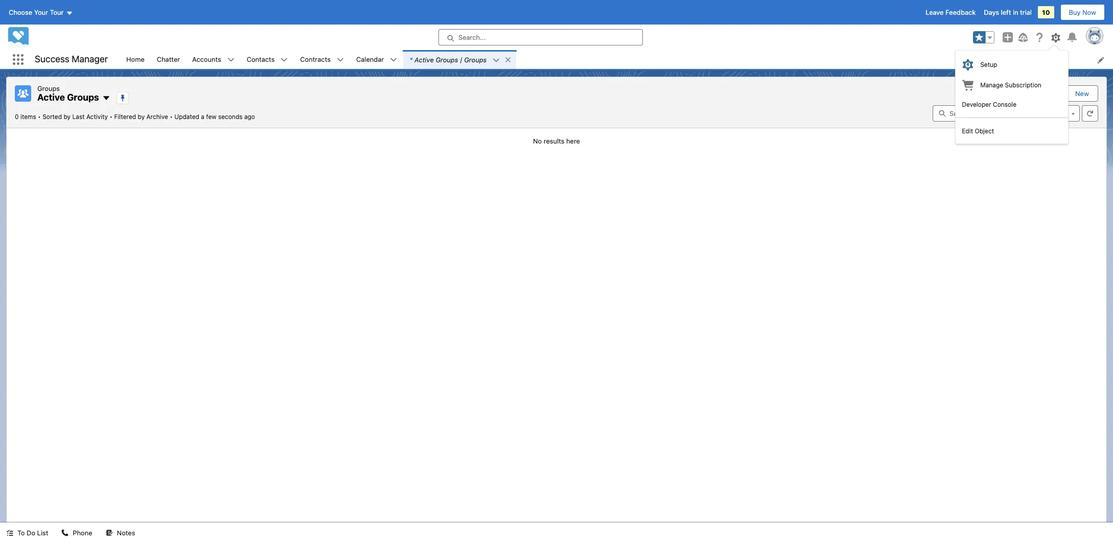 Task type: locate. For each thing, give the bounding box(es) containing it.
left
[[1002, 8, 1012, 16]]

contracts link
[[294, 50, 337, 69]]

seconds
[[218, 113, 243, 120]]

active inside active groups|groups|list view element
[[37, 92, 65, 103]]

now
[[1083, 8, 1097, 16]]

0 horizontal spatial •
[[38, 113, 41, 120]]

few
[[206, 113, 217, 120]]

1 by from the left
[[64, 113, 71, 120]]

text default image left to
[[6, 530, 13, 537]]

1 horizontal spatial by
[[138, 113, 145, 120]]

manage subscription
[[981, 81, 1042, 89]]

text default image inside phone button
[[62, 530, 69, 537]]

2 text default image from the left
[[337, 56, 344, 64]]

active up 'sorted' on the top
[[37, 92, 65, 103]]

list
[[120, 50, 1114, 69]]

1 vertical spatial active
[[37, 92, 65, 103]]

leave feedback link
[[926, 8, 976, 16]]

0 horizontal spatial active
[[37, 92, 65, 103]]

subscription
[[1006, 81, 1042, 89]]

search...
[[459, 33, 486, 41]]

text default image up activity
[[102, 94, 110, 102]]

choose your tour
[[9, 8, 64, 16]]

by
[[64, 113, 71, 120], [138, 113, 145, 120]]

1 horizontal spatial active
[[415, 55, 434, 64]]

* active groups | groups
[[410, 55, 487, 64]]

days
[[985, 8, 1000, 16]]

0 horizontal spatial text default image
[[227, 56, 235, 64]]

accounts list item
[[186, 50, 241, 69]]

search... button
[[439, 29, 643, 46]]

• right items
[[38, 113, 41, 120]]

list
[[37, 529, 48, 537]]

text default image
[[227, 56, 235, 64], [337, 56, 344, 64]]

do
[[27, 529, 35, 537]]

calendar link
[[350, 50, 390, 69]]

None search field
[[933, 105, 1056, 121]]

active right "*"
[[415, 55, 434, 64]]

text default image right "contracts" at the left
[[337, 56, 344, 64]]

•
[[38, 113, 41, 120], [110, 113, 113, 120], [170, 113, 173, 120]]

last
[[72, 113, 85, 120]]

text default image right 'contacts'
[[281, 56, 288, 64]]

no results here
[[533, 137, 580, 145]]

group
[[974, 31, 995, 43]]

• right activity
[[110, 113, 113, 120]]

|
[[460, 55, 463, 64]]

accounts link
[[186, 50, 227, 69]]

success manager
[[35, 54, 108, 65]]

feedback
[[946, 8, 976, 16]]

sorted
[[43, 113, 62, 120]]

leave
[[926, 8, 944, 16]]

text default image inside notes button
[[106, 530, 113, 537]]

buy
[[1070, 8, 1081, 16]]

groups left |
[[436, 55, 458, 64]]

active inside list
[[415, 55, 434, 64]]

developer console link
[[956, 96, 1069, 113]]

manage
[[981, 81, 1004, 89]]

groups up 'sorted' on the top
[[37, 84, 60, 93]]

items
[[20, 113, 36, 120]]

2 • from the left
[[110, 113, 113, 120]]

text default image left notes
[[106, 530, 113, 537]]

manage subscription link
[[956, 75, 1069, 96]]

text default image inside accounts list item
[[227, 56, 235, 64]]

here
[[567, 137, 580, 145]]

groups right |
[[464, 55, 487, 64]]

text default image right accounts
[[227, 56, 235, 64]]

0 items • sorted by last activity • filtered by archive • updated a few seconds ago
[[15, 113, 255, 120]]

choose
[[9, 8, 32, 16]]

1 text default image from the left
[[227, 56, 235, 64]]

1 horizontal spatial text default image
[[337, 56, 344, 64]]

home link
[[120, 50, 151, 69]]

accounts
[[192, 55, 221, 63]]

filtered
[[114, 113, 136, 120]]

object
[[975, 127, 995, 135]]

results
[[544, 137, 565, 145]]

home
[[126, 55, 145, 63]]

list containing home
[[120, 50, 1114, 69]]

0 horizontal spatial by
[[64, 113, 71, 120]]

0 vertical spatial active
[[415, 55, 434, 64]]

• right the archive
[[170, 113, 173, 120]]

2 horizontal spatial •
[[170, 113, 173, 120]]

active
[[415, 55, 434, 64], [37, 92, 65, 103]]

list item
[[404, 50, 517, 69]]

console
[[994, 101, 1017, 108]]

1 horizontal spatial •
[[110, 113, 113, 120]]

by left last
[[64, 113, 71, 120]]

setup
[[981, 61, 998, 68]]

contacts link
[[241, 50, 281, 69]]

text default image for contracts
[[337, 56, 344, 64]]

text default image inside "contracts" list item
[[337, 56, 344, 64]]

by left the archive
[[138, 113, 145, 120]]

groups
[[436, 55, 458, 64], [464, 55, 487, 64], [37, 84, 60, 93], [67, 92, 99, 103]]

active groups status
[[15, 113, 175, 120]]

text default image left the phone
[[62, 530, 69, 537]]

text default image
[[505, 56, 512, 63], [281, 56, 288, 64], [390, 56, 397, 64], [493, 57, 500, 64], [102, 94, 110, 102], [6, 530, 13, 537], [62, 530, 69, 537], [106, 530, 113, 537]]

text default image inside to do list button
[[6, 530, 13, 537]]

text default image left "*"
[[390, 56, 397, 64]]



Task type: describe. For each thing, give the bounding box(es) containing it.
days left in trial
[[985, 8, 1033, 16]]

new button
[[1068, 86, 1098, 101]]

0
[[15, 113, 19, 120]]

edit object
[[963, 127, 995, 135]]

buy now
[[1070, 8, 1097, 16]]

active groups
[[37, 92, 99, 103]]

groups up last
[[67, 92, 99, 103]]

10
[[1043, 8, 1051, 16]]

to do list button
[[0, 523, 54, 544]]

calendar
[[356, 55, 384, 63]]

success
[[35, 54, 69, 65]]

trial
[[1021, 8, 1033, 16]]

text default image inside the contacts list item
[[281, 56, 288, 64]]

contracts list item
[[294, 50, 350, 69]]

phone
[[73, 529, 92, 537]]

in
[[1014, 8, 1019, 16]]

contacts list item
[[241, 50, 294, 69]]

choose your tour button
[[8, 4, 73, 20]]

text default image inside calendar list item
[[390, 56, 397, 64]]

text default image down search... button
[[505, 56, 512, 63]]

contacts
[[247, 55, 275, 63]]

list item containing *
[[404, 50, 517, 69]]

ago
[[244, 113, 255, 120]]

notes button
[[100, 523, 141, 544]]

new
[[1076, 89, 1090, 98]]

text default image inside active groups|groups|list view element
[[102, 94, 110, 102]]

tour
[[50, 8, 64, 16]]

chatter
[[157, 55, 180, 63]]

activity
[[86, 113, 108, 120]]

buy now button
[[1061, 4, 1106, 20]]

3 • from the left
[[170, 113, 173, 120]]

Search Active Groups list view. search field
[[933, 105, 1056, 121]]

developer
[[963, 101, 992, 108]]

a
[[201, 113, 205, 120]]

leave feedback
[[926, 8, 976, 16]]

calendar list item
[[350, 50, 404, 69]]

edit object link
[[956, 122, 1069, 140]]

*
[[410, 55, 413, 64]]

text default image right |
[[493, 57, 500, 64]]

no
[[533, 137, 542, 145]]

2 by from the left
[[138, 113, 145, 120]]

your
[[34, 8, 48, 16]]

developer console
[[963, 101, 1017, 108]]

notes
[[117, 529, 135, 537]]

to do list
[[17, 529, 48, 537]]

setup link
[[956, 55, 1069, 75]]

edit
[[963, 127, 974, 135]]

phone button
[[55, 523, 99, 544]]

active groups|groups|list view element
[[6, 77, 1108, 523]]

chatter link
[[151, 50, 186, 69]]

to
[[17, 529, 25, 537]]

updated
[[175, 113, 199, 120]]

archive
[[147, 113, 168, 120]]

text default image for accounts
[[227, 56, 235, 64]]

contracts
[[300, 55, 331, 63]]

1 • from the left
[[38, 113, 41, 120]]

manager
[[72, 54, 108, 65]]



Task type: vqa. For each thing, say whether or not it's contained in the screenshot.
text default image within Accounts LIST ITEM
yes



